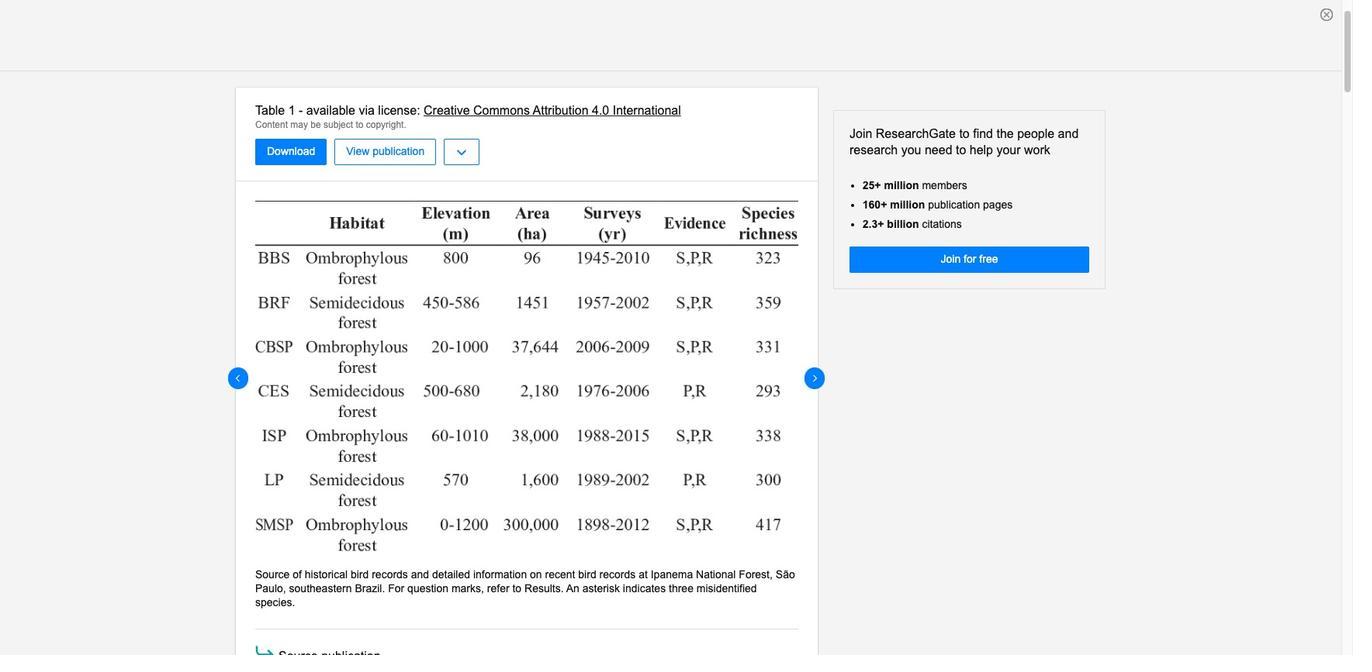 Task type: vqa. For each thing, say whether or not it's contained in the screenshot.


Task type: locate. For each thing, give the bounding box(es) containing it.
4.0
[[592, 104, 609, 117]]

table 1 - available via license: creative commons attribution 4.0 international content may be subject to copyright.
[[255, 104, 681, 130]]

southeastern
[[289, 583, 352, 595]]

join researchgate to find the people and research you need to help your work
[[850, 127, 1079, 157]]

main content containing table 1
[[0, 88, 1342, 656]]

0 horizontal spatial and
[[411, 569, 429, 581]]

download
[[267, 145, 315, 158]]

via
[[359, 104, 375, 117]]

1 horizontal spatial bird
[[578, 569, 597, 581]]

records up the for
[[372, 569, 408, 581]]

misidentified
[[697, 583, 757, 595]]

bird up brazil.
[[351, 569, 369, 581]]

bird up asterisk
[[578, 569, 597, 581]]

for
[[388, 583, 405, 595]]

people
[[1018, 127, 1055, 140]]

may
[[291, 119, 308, 130]]

be
[[311, 119, 321, 130]]

1 horizontal spatial publication
[[928, 199, 980, 211]]

marks,
[[452, 583, 484, 595]]

ipanema
[[651, 569, 693, 581]]

join inside join researchgate to find the people and research you need to help your work
[[850, 127, 873, 140]]

1 horizontal spatial and
[[1058, 127, 1079, 140]]

25+
[[863, 179, 881, 191]]

publication down members
[[928, 199, 980, 211]]

main content
[[0, 88, 1342, 656]]

license:
[[378, 104, 420, 117]]

million
[[884, 179, 919, 191], [890, 199, 925, 211]]

national
[[696, 569, 736, 581]]

bird
[[351, 569, 369, 581], [578, 569, 597, 581]]

join for join researchgate to find the people and research you need to help your work
[[850, 127, 873, 140]]

and right 'people'
[[1058, 127, 1079, 140]]

1 vertical spatial and
[[411, 569, 429, 581]]

-
[[299, 104, 303, 117]]

pages
[[983, 199, 1013, 211]]

join
[[850, 127, 873, 140], [941, 253, 961, 266]]

to left help
[[956, 143, 966, 157]]

need
[[925, 143, 953, 157]]

publication
[[373, 145, 425, 158], [928, 199, 980, 211]]

join left "for"
[[941, 253, 961, 266]]

view
[[346, 145, 370, 158]]

detailed
[[432, 569, 470, 581]]

forest,
[[739, 569, 773, 581]]

records up asterisk
[[600, 569, 636, 581]]

0 horizontal spatial bird
[[351, 569, 369, 581]]

source
[[255, 569, 290, 581]]

species.
[[255, 597, 295, 609]]

of
[[293, 569, 302, 581]]

to left find
[[960, 127, 970, 140]]

the
[[997, 127, 1014, 140]]

find
[[973, 127, 993, 140]]

1 records from the left
[[372, 569, 408, 581]]

attribution
[[533, 104, 589, 117]]

to down via
[[356, 119, 364, 130]]

2.3+
[[863, 218, 884, 230]]

size m image
[[253, 642, 276, 656]]

and inside join researchgate to find the people and research you need to help your work
[[1058, 127, 1079, 140]]

recent
[[545, 569, 575, 581]]

1 vertical spatial publication
[[928, 199, 980, 211]]

1 horizontal spatial join
[[941, 253, 961, 266]]

billion
[[887, 218, 919, 230]]

commons
[[473, 104, 530, 117]]

your
[[997, 143, 1021, 157]]

on
[[530, 569, 542, 581]]

0 vertical spatial million
[[884, 179, 919, 191]]

view publication
[[346, 145, 425, 158]]

available
[[306, 104, 355, 117]]

join up research
[[850, 127, 873, 140]]

1 horizontal spatial records
[[600, 569, 636, 581]]

and
[[1058, 127, 1079, 140], [411, 569, 429, 581]]

0 horizontal spatial join
[[850, 127, 873, 140]]

historical
[[305, 569, 348, 581]]

to right the refer
[[513, 583, 522, 595]]

and up question
[[411, 569, 429, 581]]

copyright.
[[366, 119, 406, 130]]

source of historical bird records and detailed information on recent bird records at ipanema national forest, são paulo, southeastern brazil. for question marks, refer to results. an asterisk indicates three misidentified species. image
[[255, 201, 799, 556]]

work
[[1024, 143, 1051, 157]]

million up billion
[[890, 199, 925, 211]]

records
[[372, 569, 408, 581], [600, 569, 636, 581]]

0 horizontal spatial publication
[[373, 145, 425, 158]]

publication down copyright.
[[373, 145, 425, 158]]

1 vertical spatial million
[[890, 199, 925, 211]]

1 vertical spatial join
[[941, 253, 961, 266]]

to
[[356, 119, 364, 130], [960, 127, 970, 140], [956, 143, 966, 157], [513, 583, 522, 595]]

0 vertical spatial and
[[1058, 127, 1079, 140]]

download link
[[255, 139, 327, 166]]

0 horizontal spatial records
[[372, 569, 408, 581]]

0 vertical spatial join
[[850, 127, 873, 140]]

research
[[850, 143, 898, 157]]

million right "25+"
[[884, 179, 919, 191]]



Task type: describe. For each thing, give the bounding box(es) containing it.
creative commons attribution 4.0 international link
[[424, 104, 681, 117]]

question
[[408, 583, 449, 595]]

to inside table 1 - available via license: creative commons attribution 4.0 international content may be subject to copyright.
[[356, 119, 364, 130]]

1
[[288, 104, 295, 117]]

and inside source of historical bird records and detailed information on recent bird records at ipanema national forest, são paulo, southeastern brazil. for question marks, refer to results. an asterisk indicates three misidentified species.
[[411, 569, 429, 581]]

join for free link
[[850, 247, 1090, 273]]

0 vertical spatial publication
[[373, 145, 425, 158]]

free
[[980, 253, 998, 266]]

at
[[639, 569, 648, 581]]

160+
[[863, 199, 887, 211]]

help
[[970, 143, 993, 157]]

2 records from the left
[[600, 569, 636, 581]]

25+ million members 160+ million publication pages 2.3+ billion citations
[[863, 179, 1013, 230]]

international
[[613, 104, 681, 117]]

researchgate
[[876, 127, 956, 140]]

1 bird from the left
[[351, 569, 369, 581]]

paulo,
[[255, 583, 286, 595]]

refer
[[487, 583, 510, 595]]

indicates
[[623, 583, 666, 595]]

an
[[566, 583, 580, 595]]

join for free
[[941, 253, 998, 266]]

publication inside 25+ million members 160+ million publication pages 2.3+ billion citations
[[928, 199, 980, 211]]

three
[[669, 583, 694, 595]]

2 bird from the left
[[578, 569, 597, 581]]

results.
[[525, 583, 564, 595]]

table
[[255, 104, 285, 117]]

join for join for free
[[941, 253, 961, 266]]

creative
[[424, 104, 470, 117]]

brazil.
[[355, 583, 385, 595]]

subject
[[324, 119, 353, 130]]

são
[[776, 569, 795, 581]]

you
[[902, 143, 922, 157]]

members
[[922, 179, 968, 191]]

for
[[964, 253, 977, 266]]

information
[[473, 569, 527, 581]]

view publication link
[[335, 139, 436, 166]]

to inside source of historical bird records and detailed information on recent bird records at ipanema national forest, são paulo, southeastern brazil. for question marks, refer to results. an asterisk indicates three misidentified species.
[[513, 583, 522, 595]]

content
[[255, 119, 288, 130]]

source of historical bird records and detailed information on recent bird records at ipanema national forest, são paulo, southeastern brazil. for question marks, refer to results. an asterisk indicates three misidentified species.
[[255, 569, 795, 609]]

citations
[[922, 218, 962, 230]]

asterisk
[[583, 583, 620, 595]]



